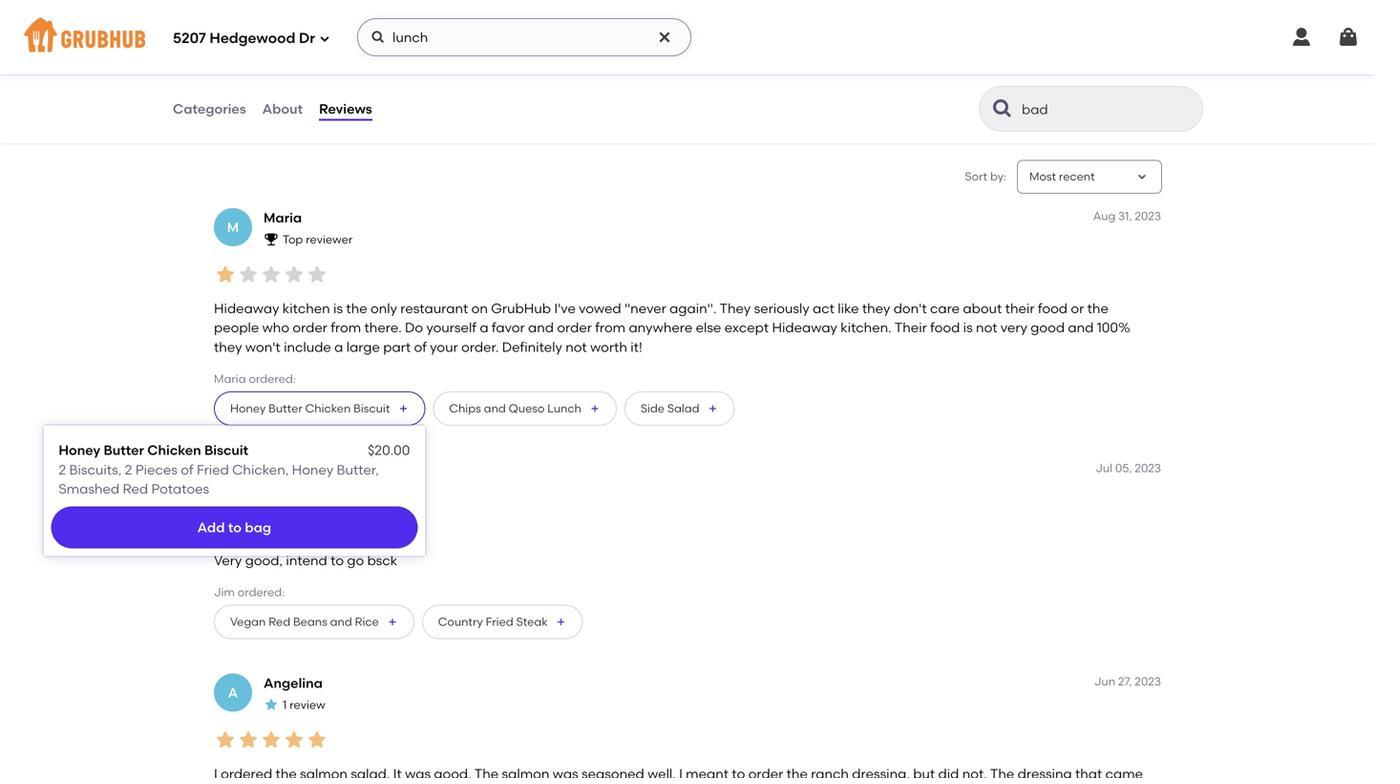 Task type: describe. For each thing, give the bounding box(es) containing it.
won't
[[245, 339, 281, 355]]

2 from from the left
[[595, 320, 626, 336]]

of inside hideaway kitchen is the only restaurant on grubhub i've vowed "never again". they seriously act like they don't care about their food or the people who order from there. do yourself a favor and order from anywhere else except hideaway kitchen. their food is not very good and 100% they won't include a large part of your order. definitely not worth it!
[[414, 339, 427, 355]]

1 vertical spatial chicken
[[147, 442, 201, 459]]

red inside 2 biscuits, 2 pieces of fried chicken, honey butter, smashed red potatoes
[[123, 481, 148, 497]]

Sort by: field
[[1030, 169, 1095, 185]]

definitely
[[502, 339, 562, 355]]

biscuits,
[[69, 462, 122, 478]]

1 review
[[283, 698, 325, 712]]

intend
[[286, 553, 327, 569]]

act
[[813, 300, 835, 317]]

sort
[[965, 170, 988, 183]]

very
[[1001, 320, 1028, 336]]

hedgewood
[[210, 30, 296, 47]]

aug 31, 2023
[[1093, 209, 1161, 223]]

recent
[[1059, 170, 1095, 183]]

top
[[283, 233, 303, 247]]

1 the from the left
[[346, 300, 367, 317]]

vegan red beans and rice
[[230, 615, 379, 629]]

sort by:
[[965, 170, 1007, 183]]

or
[[1071, 300, 1084, 317]]

tooltip containing honey butter chicken biscuit
[[43, 414, 425, 556]]

most
[[1030, 170, 1056, 183]]

plus icon image for chips and queso lunch
[[589, 403, 601, 415]]

05,
[[1116, 461, 1132, 475]]

only
[[371, 300, 397, 317]]

don't
[[894, 300, 927, 317]]

m
[[227, 219, 239, 235]]

on time delivery
[[316, 75, 360, 108]]

2 horizontal spatial svg image
[[1337, 26, 1360, 49]]

1 horizontal spatial they
[[862, 300, 891, 317]]

0 horizontal spatial a
[[334, 339, 343, 355]]

plus icon image for honey butter chicken biscuit
[[398, 403, 409, 415]]

queso
[[509, 402, 545, 416]]

biscuit inside "button"
[[354, 402, 390, 416]]

add to bag
[[197, 519, 271, 536]]

1 horizontal spatial not
[[976, 320, 998, 336]]

aug
[[1093, 209, 1116, 223]]

1 vertical spatial to
[[331, 553, 344, 569]]

0 horizontal spatial not
[[566, 339, 587, 355]]

maria ordered:
[[214, 372, 296, 386]]

1 horizontal spatial a
[[480, 320, 489, 336]]

0 horizontal spatial order
[[293, 320, 328, 336]]

do
[[405, 320, 423, 336]]

2 2 from the left
[[125, 462, 132, 478]]

except
[[725, 320, 769, 336]]

1 vertical spatial butter
[[104, 442, 144, 459]]

0 vertical spatial is
[[333, 300, 343, 317]]

kitchen
[[283, 300, 330, 317]]

review
[[290, 698, 325, 712]]

"never
[[625, 300, 667, 317]]

favor
[[492, 320, 525, 336]]

100%
[[1097, 320, 1131, 336]]

213 ratings
[[225, 20, 294, 36]]

to inside button
[[228, 519, 242, 536]]

order.
[[461, 339, 499, 355]]

fried inside 2 biscuits, 2 pieces of fried chicken, honey butter, smashed red potatoes
[[197, 462, 229, 478]]

their
[[1005, 300, 1035, 317]]

smashed
[[59, 481, 119, 497]]

good food
[[225, 75, 285, 89]]

people
[[214, 320, 259, 336]]

213
[[225, 20, 245, 36]]

0 vertical spatial food
[[259, 75, 285, 89]]

vegan red beans and rice button
[[214, 605, 414, 640]]

chips and queso lunch button
[[433, 392, 617, 426]]

very
[[214, 553, 242, 569]]

jul
[[1096, 461, 1113, 475]]

jun
[[1095, 675, 1116, 689]]

like
[[838, 300, 859, 317]]

ordered: for good,
[[238, 585, 285, 599]]

0 horizontal spatial honey
[[59, 442, 100, 459]]

0 horizontal spatial they
[[214, 339, 242, 355]]

side
[[641, 402, 665, 416]]

side salad button
[[625, 392, 735, 426]]

honey butter chicken biscuit inside "button"
[[230, 402, 390, 416]]

1 horizontal spatial is
[[963, 320, 973, 336]]

top reviewer
[[283, 233, 353, 247]]

plus icon image for side salad
[[707, 403, 719, 415]]

maria for maria ordered:
[[214, 372, 246, 386]]

rice
[[355, 615, 379, 629]]

country
[[438, 615, 483, 629]]

honey butter chicken biscuit inside tooltip
[[59, 442, 248, 459]]

potatoes
[[151, 481, 209, 497]]

2 biscuits, 2 pieces of fried chicken, honey butter, smashed red potatoes
[[59, 462, 379, 497]]

lunch
[[548, 402, 582, 416]]

correct
[[406, 75, 449, 89]]

large
[[346, 339, 380, 355]]

3 2023 from the top
[[1135, 675, 1161, 689]]

jun 27, 2023
[[1095, 675, 1161, 689]]

beans
[[293, 615, 327, 629]]

yourself
[[426, 320, 477, 336]]

grubhub
[[491, 300, 551, 317]]

2 horizontal spatial order
[[557, 320, 592, 336]]

plus icon image for country fried steak
[[556, 617, 567, 628]]

side salad
[[641, 402, 700, 416]]

jim for jim ordered:
[[214, 585, 235, 599]]



Task type: vqa. For each thing, say whether or not it's contained in the screenshot.
Jim associated with Jim
yes



Task type: locate. For each thing, give the bounding box(es) containing it.
plus icon image right 'salad'
[[707, 403, 719, 415]]

0 horizontal spatial jim
[[214, 585, 235, 599]]

and inside "button"
[[484, 402, 506, 416]]

2 the from the left
[[1088, 300, 1109, 317]]

red down the pieces
[[123, 481, 148, 497]]

maria
[[264, 210, 302, 226], [214, 372, 246, 386]]

they up the kitchen.
[[862, 300, 891, 317]]

and up definitely
[[528, 320, 554, 336]]

ordered: down good,
[[238, 585, 285, 599]]

0 horizontal spatial biscuit
[[204, 442, 248, 459]]

2 left the pieces
[[125, 462, 132, 478]]

0 vertical spatial 2023
[[1135, 209, 1161, 223]]

good
[[225, 75, 257, 89]]

good
[[1031, 320, 1065, 336]]

2 2023 from the top
[[1135, 461, 1161, 475]]

salad
[[668, 402, 700, 416]]

0 horizontal spatial maria
[[214, 372, 246, 386]]

of inside 2 biscuits, 2 pieces of fried chicken, honey butter, smashed red potatoes
[[181, 462, 194, 478]]

0 vertical spatial a
[[480, 320, 489, 336]]

is
[[333, 300, 343, 317], [963, 320, 973, 336]]

1 vertical spatial they
[[214, 339, 242, 355]]

1 vertical spatial honey butter chicken biscuit
[[59, 442, 248, 459]]

very good, intend to go bsck
[[214, 553, 398, 569]]

restaurant
[[401, 300, 468, 317]]

chicken,
[[232, 462, 289, 478]]

ordered: for kitchen
[[249, 372, 296, 386]]

butter,
[[337, 462, 379, 478]]

about
[[262, 101, 303, 117]]

2023 for very good, intend to go bsck
[[1135, 461, 1161, 475]]

honey butter chicken biscuit button
[[214, 392, 425, 426]]

j
[[229, 471, 237, 488]]

0 horizontal spatial to
[[228, 519, 242, 536]]

not down the about
[[976, 320, 998, 336]]

delivery
[[316, 94, 359, 108]]

0 vertical spatial jim
[[264, 462, 288, 478]]

honey down maria ordered:
[[230, 402, 266, 416]]

jim right j
[[264, 462, 288, 478]]

1 horizontal spatial the
[[1088, 300, 1109, 317]]

by:
[[990, 170, 1007, 183]]

care
[[930, 300, 960, 317]]

steak
[[516, 615, 548, 629]]

food down care
[[930, 320, 960, 336]]

else
[[696, 320, 721, 336]]

fried inside button
[[486, 615, 514, 629]]

5207 hedgewood dr
[[173, 30, 315, 47]]

1 2 from the left
[[59, 462, 66, 478]]

2023 right 27,
[[1135, 675, 1161, 689]]

butter
[[269, 402, 303, 416], [104, 442, 144, 459]]

hideaway down act at the right top of the page
[[772, 320, 838, 336]]

1 vertical spatial fried
[[486, 615, 514, 629]]

ordered: down the won't
[[249, 372, 296, 386]]

hideaway up people
[[214, 300, 279, 317]]

tooltip
[[43, 414, 425, 556]]

biscuit up $20.00 on the left of page
[[354, 402, 390, 416]]

main navigation navigation
[[0, 0, 1375, 75]]

and inside button
[[330, 615, 352, 629]]

vowed
[[579, 300, 621, 317]]

to left bag
[[228, 519, 242, 536]]

1 horizontal spatial fried
[[486, 615, 514, 629]]

the right "or"
[[1088, 300, 1109, 317]]

reviewer
[[306, 233, 353, 247]]

i've
[[554, 300, 576, 317]]

and
[[528, 320, 554, 336], [1068, 320, 1094, 336], [484, 402, 506, 416], [330, 615, 352, 629]]

chicken inside "button"
[[305, 402, 351, 416]]

and left 'rice'
[[330, 615, 352, 629]]

dr
[[299, 30, 315, 47]]

1 vertical spatial not
[[566, 339, 587, 355]]

country fried steak button
[[422, 605, 583, 640]]

again".
[[670, 300, 717, 317]]

kitchen.
[[841, 320, 892, 336]]

a up order.
[[480, 320, 489, 336]]

to
[[228, 519, 242, 536], [331, 553, 344, 569]]

1 vertical spatial food
[[1038, 300, 1068, 317]]

1 horizontal spatial honey
[[230, 402, 266, 416]]

0 vertical spatial hideaway
[[214, 300, 279, 317]]

from up 'worth'
[[595, 320, 626, 336]]

your
[[430, 339, 458, 355]]

0 horizontal spatial red
[[123, 481, 148, 497]]

0 vertical spatial not
[[976, 320, 998, 336]]

plus icon image inside side salad button
[[707, 403, 719, 415]]

the left only
[[346, 300, 367, 317]]

0 horizontal spatial svg image
[[319, 33, 331, 44]]

plus icon image right lunch
[[589, 403, 601, 415]]

honey butter chicken biscuit up the pieces
[[59, 442, 248, 459]]

is down the about
[[963, 320, 973, 336]]

1 horizontal spatial of
[[414, 339, 427, 355]]

0 vertical spatial fried
[[197, 462, 229, 478]]

chips
[[449, 402, 481, 416]]

jim down very
[[214, 585, 235, 599]]

0 horizontal spatial food
[[259, 75, 285, 89]]

0 vertical spatial of
[[414, 339, 427, 355]]

1 2023 from the top
[[1135, 209, 1161, 223]]

biscuit up j
[[204, 442, 248, 459]]

order up the include
[[293, 320, 328, 336]]

svg image
[[1290, 26, 1313, 49], [319, 33, 331, 44]]

about
[[963, 300, 1002, 317]]

1 vertical spatial 2023
[[1135, 461, 1161, 475]]

0 vertical spatial they
[[862, 300, 891, 317]]

2023 right 31,
[[1135, 209, 1161, 223]]

angelina
[[264, 675, 323, 692]]

reviews
[[319, 101, 372, 117]]

and right the chips
[[484, 402, 506, 416]]

on
[[472, 300, 488, 317]]

vegan
[[230, 615, 266, 629]]

they
[[862, 300, 891, 317], [214, 339, 242, 355]]

butter down maria ordered:
[[269, 402, 303, 416]]

hideaway
[[214, 300, 279, 317], [772, 320, 838, 336]]

jim ordered:
[[214, 585, 285, 599]]

0 vertical spatial butter
[[269, 402, 303, 416]]

1 vertical spatial ordered:
[[238, 585, 285, 599]]

seriously
[[754, 300, 810, 317]]

1 horizontal spatial jim
[[264, 462, 288, 478]]

not left 'worth'
[[566, 339, 587, 355]]

1 horizontal spatial svg image
[[657, 30, 672, 45]]

1 vertical spatial hideaway
[[772, 320, 838, 336]]

anywhere
[[629, 320, 693, 336]]

categories button
[[172, 75, 247, 143]]

plus icon image for vegan red beans and rice
[[387, 617, 398, 628]]

order
[[406, 94, 436, 108], [293, 320, 328, 336], [557, 320, 592, 336]]

1 vertical spatial red
[[269, 615, 290, 629]]

a left large
[[334, 339, 343, 355]]

about button
[[261, 75, 304, 143]]

star icon image
[[214, 263, 237, 286], [237, 263, 260, 286], [260, 263, 283, 286], [283, 263, 306, 286], [306, 263, 329, 286], [214, 515, 237, 538], [237, 515, 260, 538], [260, 515, 283, 538], [264, 697, 279, 712], [214, 729, 237, 752], [237, 729, 260, 752], [260, 729, 283, 752], [283, 729, 306, 752], [306, 729, 329, 752]]

Search for food, convenience, alcohol... search field
[[357, 18, 692, 56]]

88
[[406, 54, 423, 70]]

1
[[283, 698, 287, 712]]

search icon image
[[991, 97, 1014, 120]]

1 horizontal spatial 2
[[125, 462, 132, 478]]

plus icon image right steak
[[556, 617, 567, 628]]

from
[[331, 320, 361, 336], [595, 320, 626, 336]]

0 vertical spatial to
[[228, 519, 242, 536]]

butter inside the 'honey butter chicken biscuit' "button"
[[269, 402, 303, 416]]

2023
[[1135, 209, 1161, 223], [1135, 461, 1161, 475], [1135, 675, 1161, 689]]

0 horizontal spatial chicken
[[147, 442, 201, 459]]

1 from from the left
[[331, 320, 361, 336]]

0 horizontal spatial the
[[346, 300, 367, 317]]

0 vertical spatial biscuit
[[354, 402, 390, 416]]

1 vertical spatial biscuit
[[204, 442, 248, 459]]

fried up potatoes
[[197, 462, 229, 478]]

svg image
[[1337, 26, 1360, 49], [371, 30, 386, 45], [657, 30, 672, 45]]

a
[[228, 685, 238, 701]]

0 horizontal spatial 2
[[59, 462, 66, 478]]

jim for jim
[[264, 462, 288, 478]]

honey inside 2 biscuits, 2 pieces of fried chicken, honey butter, smashed red potatoes
[[292, 462, 334, 478]]

chicken up the pieces
[[147, 442, 201, 459]]

on
[[316, 75, 333, 89]]

not
[[976, 320, 998, 336], [566, 339, 587, 355]]

who
[[262, 320, 289, 336]]

maria up top
[[264, 210, 302, 226]]

$20.00
[[368, 442, 410, 459]]

1 horizontal spatial chicken
[[305, 402, 351, 416]]

add
[[197, 519, 225, 536]]

5207
[[173, 30, 206, 47]]

ratings
[[249, 20, 294, 36]]

31,
[[1119, 209, 1132, 223]]

maria down the won't
[[214, 372, 246, 386]]

plus icon image inside the 'honey butter chicken biscuit' "button"
[[398, 403, 409, 415]]

from up large
[[331, 320, 361, 336]]

1 horizontal spatial maria
[[264, 210, 302, 226]]

1 horizontal spatial butter
[[269, 402, 303, 416]]

1 horizontal spatial from
[[595, 320, 626, 336]]

2 up smashed
[[59, 462, 66, 478]]

red left "beans" on the left of page
[[269, 615, 290, 629]]

2 horizontal spatial honey
[[292, 462, 334, 478]]

2 vertical spatial 2023
[[1135, 675, 1161, 689]]

good,
[[245, 553, 283, 569]]

1 horizontal spatial biscuit
[[354, 402, 390, 416]]

categories
[[173, 101, 246, 117]]

they
[[720, 300, 751, 317]]

1 vertical spatial is
[[963, 320, 973, 336]]

order down correct
[[406, 94, 436, 108]]

honey
[[230, 402, 266, 416], [59, 442, 100, 459], [292, 462, 334, 478]]

1 horizontal spatial food
[[930, 320, 960, 336]]

2 horizontal spatial food
[[1038, 300, 1068, 317]]

2 vertical spatial food
[[930, 320, 960, 336]]

order down i've
[[557, 320, 592, 336]]

0 horizontal spatial is
[[333, 300, 343, 317]]

0 vertical spatial ordered:
[[249, 372, 296, 386]]

to left go
[[331, 553, 344, 569]]

maria for maria
[[264, 210, 302, 226]]

1 horizontal spatial order
[[406, 94, 436, 108]]

0 horizontal spatial butter
[[104, 442, 144, 459]]

2 vertical spatial honey
[[292, 462, 334, 478]]

plus icon image right 'rice'
[[387, 617, 398, 628]]

it!
[[631, 339, 643, 355]]

plus icon image
[[398, 403, 409, 415], [589, 403, 601, 415], [707, 403, 719, 415], [387, 617, 398, 628], [556, 617, 567, 628]]

honey butter chicken biscuit down the include
[[230, 402, 390, 416]]

plus icon image inside vegan red beans and rice button
[[387, 617, 398, 628]]

0 horizontal spatial from
[[331, 320, 361, 336]]

the
[[346, 300, 367, 317], [1088, 300, 1109, 317]]

1 vertical spatial of
[[181, 462, 194, 478]]

of down the do at top
[[414, 339, 427, 355]]

0 vertical spatial maria
[[264, 210, 302, 226]]

of
[[414, 339, 427, 355], [181, 462, 194, 478]]

2023 right 05,
[[1135, 461, 1161, 475]]

0 horizontal spatial svg image
[[371, 30, 386, 45]]

of up potatoes
[[181, 462, 194, 478]]

bag
[[245, 519, 271, 536]]

plus icon image inside chips and queso lunch "button"
[[589, 403, 601, 415]]

ordered:
[[249, 372, 296, 386], [238, 585, 285, 599]]

Search Hideaway Kitchen & Bar search field
[[1020, 100, 1166, 118]]

red inside button
[[269, 615, 290, 629]]

1 horizontal spatial hideaway
[[772, 320, 838, 336]]

include
[[284, 339, 331, 355]]

1 horizontal spatial red
[[269, 615, 290, 629]]

chicken down the include
[[305, 402, 351, 416]]

caret down icon image
[[1135, 169, 1150, 185]]

reviews button
[[318, 75, 373, 143]]

1 horizontal spatial svg image
[[1290, 26, 1313, 49]]

food up about
[[259, 75, 285, 89]]

order inside 88 correct order
[[406, 94, 436, 108]]

trophy icon image
[[264, 231, 279, 247]]

and down "or"
[[1068, 320, 1094, 336]]

food up the good
[[1038, 300, 1068, 317]]

there.
[[364, 320, 402, 336]]

0 horizontal spatial hideaway
[[214, 300, 279, 317]]

their
[[895, 320, 927, 336]]

honey up biscuits,
[[59, 442, 100, 459]]

fried
[[197, 462, 229, 478], [486, 615, 514, 629]]

1 vertical spatial honey
[[59, 442, 100, 459]]

88 correct order
[[406, 54, 449, 108]]

is right kitchen
[[333, 300, 343, 317]]

2
[[59, 462, 66, 478], [125, 462, 132, 478]]

plus icon image up $20.00 on the left of page
[[398, 403, 409, 415]]

0 vertical spatial honey
[[230, 402, 266, 416]]

1 horizontal spatial to
[[331, 553, 344, 569]]

0 vertical spatial chicken
[[305, 402, 351, 416]]

plus icon image inside country fried steak button
[[556, 617, 567, 628]]

they down people
[[214, 339, 242, 355]]

go
[[347, 553, 364, 569]]

0 vertical spatial honey butter chicken biscuit
[[230, 402, 390, 416]]

fried left steak
[[486, 615, 514, 629]]

add to bag button
[[51, 507, 418, 549]]

0 horizontal spatial of
[[181, 462, 194, 478]]

0 vertical spatial red
[[123, 481, 148, 497]]

0 horizontal spatial fried
[[197, 462, 229, 478]]

butter up biscuits,
[[104, 442, 144, 459]]

1 vertical spatial maria
[[214, 372, 246, 386]]

1 vertical spatial a
[[334, 339, 343, 355]]

2023 for hideaway kitchen is the only restaurant on grubhub i've vowed "never again". they seriously act like they don't care about their food or the people who order from there. do yourself a favor and order from anywhere else except hideaway kitchen. their food is not very good and 100% they won't include a large part of your order. definitely not worth it!
[[1135, 209, 1161, 223]]

honey inside "button"
[[230, 402, 266, 416]]

country fried steak
[[438, 615, 548, 629]]

a
[[480, 320, 489, 336], [334, 339, 343, 355]]

1 vertical spatial jim
[[214, 585, 235, 599]]

hideaway kitchen is the only restaurant on grubhub i've vowed "never again". they seriously act like they don't care about their food or the people who order from there. do yourself a favor and order from anywhere else except hideaway kitchen. their food is not very good and 100% they won't include a large part of your order. definitely not worth it!
[[214, 300, 1131, 355]]

time
[[335, 75, 360, 89]]

most recent
[[1030, 170, 1095, 183]]

honey left butter,
[[292, 462, 334, 478]]



